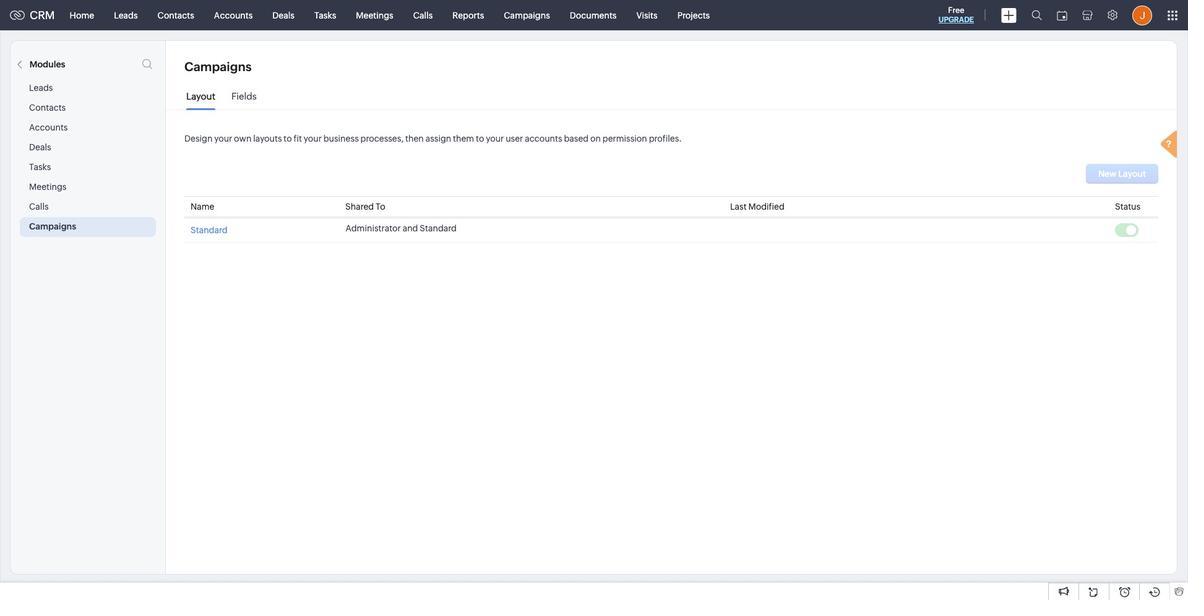 Task type: vqa. For each thing, say whether or not it's contained in the screenshot.
LOGO
no



Task type: locate. For each thing, give the bounding box(es) containing it.
contacts link
[[148, 0, 204, 30]]

0 horizontal spatial leads
[[29, 83, 53, 93]]

last modified
[[730, 202, 785, 212]]

0 vertical spatial campaigns
[[504, 10, 550, 20]]

to left fit
[[284, 134, 292, 144]]

1 horizontal spatial to
[[476, 134, 484, 144]]

documents
[[570, 10, 617, 20]]

2 vertical spatial campaigns
[[29, 222, 76, 232]]

home
[[70, 10, 94, 20]]

1 horizontal spatial contacts
[[158, 10, 194, 20]]

calendar image
[[1057, 10, 1068, 20]]

meetings
[[356, 10, 394, 20], [29, 182, 67, 192]]

contacts
[[158, 10, 194, 20], [29, 103, 66, 113]]

0 horizontal spatial to
[[284, 134, 292, 144]]

1 vertical spatial campaigns
[[184, 59, 252, 74]]

deals
[[273, 10, 295, 20], [29, 142, 51, 152]]

1 horizontal spatial your
[[304, 134, 322, 144]]

1 vertical spatial calls
[[29, 202, 49, 212]]

1 horizontal spatial accounts
[[214, 10, 253, 20]]

0 vertical spatial leads
[[114, 10, 138, 20]]

0 horizontal spatial accounts
[[29, 123, 68, 132]]

design your own layouts to fit your business processes, then assign them to your user accounts based on permission profiles.
[[184, 134, 682, 144]]

and
[[403, 223, 418, 233]]

0 horizontal spatial standard
[[191, 225, 228, 235]]

1 horizontal spatial campaigns
[[184, 59, 252, 74]]

them
[[453, 134, 474, 144]]

2 horizontal spatial your
[[486, 134, 504, 144]]

visits
[[637, 10, 658, 20]]

user
[[506, 134, 523, 144]]

leads right home link
[[114, 10, 138, 20]]

1 vertical spatial accounts
[[29, 123, 68, 132]]

name
[[191, 202, 215, 212]]

standard right and
[[420, 223, 457, 233]]

1 horizontal spatial calls
[[413, 10, 433, 20]]

crm link
[[10, 9, 55, 22]]

design
[[184, 134, 213, 144]]

shared
[[345, 202, 374, 212]]

crm
[[30, 9, 55, 22]]

standard down name
[[191, 225, 228, 235]]

search element
[[1025, 0, 1050, 30]]

profiles.
[[649, 134, 682, 144]]

profile element
[[1125, 0, 1160, 30]]

1 horizontal spatial deals
[[273, 10, 295, 20]]

shared to
[[345, 202, 386, 212]]

upgrade
[[939, 15, 974, 24]]

2 your from the left
[[304, 134, 322, 144]]

2 to from the left
[[476, 134, 484, 144]]

contacts down 'modules'
[[29, 103, 66, 113]]

0 vertical spatial contacts
[[158, 10, 194, 20]]

projects link
[[668, 0, 720, 30]]

home link
[[60, 0, 104, 30]]

meetings link
[[346, 0, 403, 30]]

standard
[[420, 223, 457, 233], [191, 225, 228, 235]]

0 horizontal spatial meetings
[[29, 182, 67, 192]]

1 vertical spatial tasks
[[29, 162, 51, 172]]

0 vertical spatial deals
[[273, 10, 295, 20]]

your left user
[[486, 134, 504, 144]]

free upgrade
[[939, 6, 974, 24]]

leads down 'modules'
[[29, 83, 53, 93]]

1 to from the left
[[284, 134, 292, 144]]

campaigns
[[504, 10, 550, 20], [184, 59, 252, 74], [29, 222, 76, 232]]

standard link
[[191, 223, 228, 235]]

based
[[564, 134, 589, 144]]

1 horizontal spatial tasks
[[314, 10, 336, 20]]

tasks
[[314, 10, 336, 20], [29, 162, 51, 172]]

0 horizontal spatial deals
[[29, 142, 51, 152]]

1 vertical spatial contacts
[[29, 103, 66, 113]]

0 vertical spatial meetings
[[356, 10, 394, 20]]

layout link
[[186, 91, 215, 111]]

leads inside leads link
[[114, 10, 138, 20]]

None button
[[1086, 164, 1159, 184]]

contacts right leads link
[[158, 10, 194, 20]]

your right fit
[[304, 134, 322, 144]]

on
[[591, 134, 601, 144]]

fit
[[294, 134, 302, 144]]

1 horizontal spatial leads
[[114, 10, 138, 20]]

1 horizontal spatial standard
[[420, 223, 457, 233]]

calls
[[413, 10, 433, 20], [29, 202, 49, 212]]

accounts
[[214, 10, 253, 20], [29, 123, 68, 132]]

to right them
[[476, 134, 484, 144]]

0 horizontal spatial calls
[[29, 202, 49, 212]]

0 horizontal spatial campaigns
[[29, 222, 76, 232]]

to
[[376, 202, 386, 212]]

tasks link
[[305, 0, 346, 30]]

your left own
[[214, 134, 232, 144]]

projects
[[678, 10, 710, 20]]

to
[[284, 134, 292, 144], [476, 134, 484, 144]]

contacts inside "link"
[[158, 10, 194, 20]]

your
[[214, 134, 232, 144], [304, 134, 322, 144], [486, 134, 504, 144]]

free
[[949, 6, 965, 15]]

0 horizontal spatial your
[[214, 134, 232, 144]]

0 vertical spatial accounts
[[214, 10, 253, 20]]

1 vertical spatial deals
[[29, 142, 51, 152]]

profile image
[[1133, 5, 1153, 25]]

1 horizontal spatial meetings
[[356, 10, 394, 20]]

leads
[[114, 10, 138, 20], [29, 83, 53, 93]]



Task type: describe. For each thing, give the bounding box(es) containing it.
leads link
[[104, 0, 148, 30]]

0 vertical spatial tasks
[[314, 10, 336, 20]]

create menu image
[[1002, 8, 1017, 23]]

1 your from the left
[[214, 134, 232, 144]]

search image
[[1032, 10, 1042, 20]]

assign
[[426, 134, 451, 144]]

reports link
[[443, 0, 494, 30]]

meetings inside meetings link
[[356, 10, 394, 20]]

1 vertical spatial leads
[[29, 83, 53, 93]]

visits link
[[627, 0, 668, 30]]

1 vertical spatial meetings
[[29, 182, 67, 192]]

layout
[[186, 91, 215, 102]]

3 your from the left
[[486, 134, 504, 144]]

business
[[324, 134, 359, 144]]

0 horizontal spatial tasks
[[29, 162, 51, 172]]

fields
[[231, 91, 257, 102]]

modified
[[749, 202, 785, 212]]

fields link
[[231, 91, 257, 111]]

documents link
[[560, 0, 627, 30]]

administrator and standard
[[346, 223, 457, 233]]

0 horizontal spatial contacts
[[29, 103, 66, 113]]

deals link
[[263, 0, 305, 30]]

0 vertical spatial calls
[[413, 10, 433, 20]]

then
[[406, 134, 424, 144]]

administrator
[[346, 223, 401, 233]]

campaigns link
[[494, 0, 560, 30]]

last
[[730, 202, 747, 212]]

accounts link
[[204, 0, 263, 30]]

calls link
[[403, 0, 443, 30]]

reports
[[453, 10, 484, 20]]

layouts
[[253, 134, 282, 144]]

permission
[[603, 134, 647, 144]]

processes,
[[361, 134, 404, 144]]

status
[[1116, 202, 1141, 212]]

create menu element
[[994, 0, 1025, 30]]

accounts
[[525, 134, 562, 144]]

own
[[234, 134, 252, 144]]

2 horizontal spatial campaigns
[[504, 10, 550, 20]]

modules
[[30, 59, 65, 69]]



